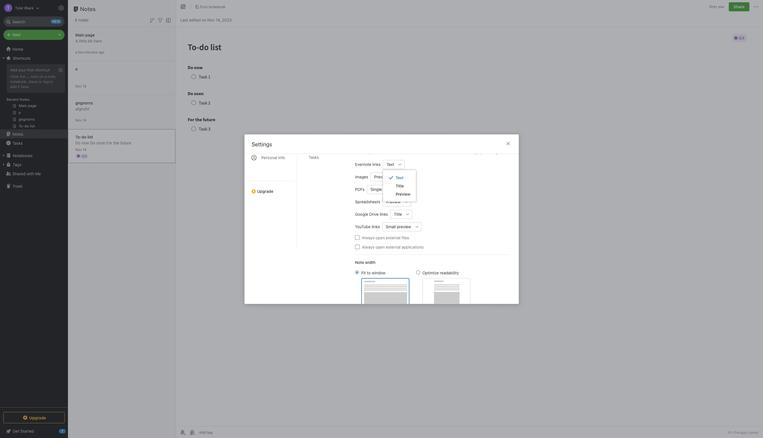Task type: locate. For each thing, give the bounding box(es) containing it.
a little bit here
[[75, 38, 102, 43]]

always for always open external applications
[[362, 244, 375, 249]]

here
[[94, 38, 102, 43]]

gngnsrns
[[75, 100, 93, 105]]

1 vertical spatial the
[[113, 140, 119, 145]]

small
[[386, 224, 396, 229]]

0 vertical spatial the
[[20, 74, 25, 79]]

1 horizontal spatial the
[[113, 140, 119, 145]]

tree
[[0, 44, 68, 407]]

Choose default view option for Evernote links field
[[383, 160, 405, 169]]

fit
[[361, 270, 366, 275]]

text down the views
[[387, 162, 394, 167]]

1 always from the top
[[362, 235, 375, 240]]

images
[[355, 174, 368, 179]]

1 vertical spatial notes
[[20, 97, 30, 102]]

always for always open external files
[[362, 235, 375, 240]]

to right fit on the bottom
[[367, 270, 371, 275]]

0 vertical spatial nov 14
[[75, 84, 86, 88]]

0 horizontal spatial on
[[39, 74, 44, 79]]

single page button
[[367, 185, 393, 194]]

1 vertical spatial tasks
[[309, 155, 319, 160]]

preview inside the preview link
[[396, 192, 410, 197]]

your up "click the ..."
[[18, 68, 26, 72]]

1 do from the left
[[75, 140, 80, 145]]

0 vertical spatial 14
[[83, 84, 86, 88]]

expand tags image
[[1, 162, 6, 167]]

do down to-
[[75, 140, 80, 145]]

do
[[82, 134, 86, 139]]

preview
[[397, 224, 411, 229]]

1 horizontal spatial a
[[75, 50, 77, 54]]

0 vertical spatial open
[[376, 235, 385, 240]]

preview down the preview link
[[386, 199, 401, 204]]

page inside note list element
[[85, 32, 95, 37]]

text up "title" link
[[396, 175, 404, 180]]

choose
[[355, 150, 368, 155]]

always right always open external applications checkbox at the bottom left
[[362, 244, 375, 249]]

to
[[50, 79, 53, 84], [367, 270, 371, 275]]

4
[[75, 18, 77, 22]]

a inside note list element
[[75, 50, 77, 54]]

notes link
[[0, 129, 68, 139]]

2 14 from the top
[[83, 118, 86, 122]]

nov 14
[[75, 84, 86, 88], [75, 118, 86, 122], [75, 147, 86, 152]]

notes up the tasks 'button'
[[12, 132, 23, 136]]

0 horizontal spatial to
[[50, 79, 53, 84]]

edited
[[189, 17, 201, 22]]

title up "small preview" button
[[394, 212, 402, 217]]

1 vertical spatial preview
[[396, 192, 410, 197]]

a left few
[[75, 50, 77, 54]]

0 horizontal spatial text
[[387, 162, 394, 167]]

0 vertical spatial upgrade
[[257, 189, 273, 194]]

page right single
[[383, 187, 392, 192]]

0 vertical spatial your
[[18, 68, 26, 72]]

on up or
[[39, 74, 44, 79]]

0 horizontal spatial upgrade
[[29, 415, 46, 420]]

shortcuts
[[13, 56, 31, 60]]

links left the and
[[415, 150, 423, 155]]

1 nov 14 from the top
[[75, 84, 86, 88]]

default
[[378, 150, 390, 155]]

the left ...
[[20, 74, 25, 79]]

are
[[465, 150, 471, 155]]

home link
[[0, 44, 68, 54]]

0 vertical spatial on
[[202, 17, 206, 22]]

1 vertical spatial open
[[376, 244, 385, 249]]

1 horizontal spatial text
[[396, 175, 404, 180]]

0 horizontal spatial tasks
[[12, 141, 23, 145]]

notes inside note list element
[[80, 6, 96, 12]]

page up bit
[[85, 32, 95, 37]]

1 vertical spatial page
[[383, 187, 392, 192]]

first notebook
[[200, 4, 226, 9]]

page
[[85, 32, 95, 37], [383, 187, 392, 192]]

1 vertical spatial preview button
[[383, 197, 402, 206]]

1 vertical spatial title
[[394, 212, 402, 217]]

Always open external applications checkbox
[[355, 245, 360, 249]]

preview up single page
[[374, 174, 389, 179]]

...
[[26, 74, 30, 79]]

Search text field
[[7, 16, 61, 27]]

1 vertical spatial to
[[367, 270, 371, 275]]

single
[[371, 187, 382, 192]]

group containing add your first shortcut
[[0, 63, 68, 132]]

evernote
[[355, 162, 371, 167]]

preview inside preview field
[[374, 174, 389, 179]]

0 horizontal spatial your
[[18, 68, 26, 72]]

with
[[26, 171, 34, 176]]

0 vertical spatial text
[[387, 162, 394, 167]]

external down always open external files
[[386, 244, 401, 249]]

notes right recent
[[20, 97, 30, 102]]

on right edited
[[202, 17, 206, 22]]

0 horizontal spatial do
[[75, 140, 80, 145]]

the
[[20, 74, 25, 79], [113, 140, 119, 145]]

preview button up title button
[[383, 197, 402, 206]]

nov
[[208, 17, 215, 22], [75, 84, 82, 88], [75, 118, 82, 122], [75, 147, 82, 152]]

1 horizontal spatial to
[[367, 270, 371, 275]]

1 vertical spatial your
[[369, 150, 377, 155]]

expand notebooks image
[[1, 153, 6, 158]]

Choose default view option for YouTube links field
[[382, 222, 422, 231]]

close image
[[505, 140, 512, 147]]

shortcut
[[35, 68, 50, 72]]

click
[[10, 74, 19, 79]]

your
[[18, 68, 26, 72], [369, 150, 377, 155]]

14 up gngnsrns
[[83, 84, 86, 88]]

1 horizontal spatial do
[[90, 140, 95, 145]]

preview button
[[371, 172, 390, 181], [383, 197, 402, 206]]

your inside 'group'
[[18, 68, 26, 72]]

external for files
[[386, 235, 401, 240]]

title
[[396, 184, 404, 188], [394, 212, 402, 217]]

0 vertical spatial a
[[75, 50, 77, 54]]

add a reminder image
[[179, 429, 186, 436]]

0 vertical spatial external
[[386, 235, 401, 240]]

1 vertical spatial external
[[386, 244, 401, 249]]

Choose default view option for Images field
[[371, 172, 399, 181]]

preview for topmost preview button
[[374, 174, 389, 179]]

small preview button
[[382, 222, 413, 231]]

2 vertical spatial preview
[[386, 199, 401, 204]]

2 vertical spatial nov 14
[[75, 147, 86, 152]]

always right always open external files option
[[362, 235, 375, 240]]

a few minutes ago
[[75, 50, 104, 54]]

14 down the sfgnsfd
[[83, 118, 86, 122]]

for
[[106, 140, 112, 145]]

1 horizontal spatial page
[[383, 187, 392, 192]]

nov down e
[[75, 84, 82, 88]]

1 horizontal spatial upgrade button
[[245, 181, 297, 196]]

notebooks
[[13, 153, 33, 158]]

group
[[0, 63, 68, 132]]

2 always from the top
[[362, 244, 375, 249]]

upgrade inside tab list
[[257, 189, 273, 194]]

little
[[79, 38, 87, 43]]

notebook
[[209, 4, 226, 9]]

note list element
[[68, 0, 176, 438]]

Fit to window radio
[[355, 270, 359, 274]]

last edited on nov 14, 2023
[[180, 17, 232, 22]]

1 vertical spatial always
[[362, 244, 375, 249]]

last
[[180, 17, 188, 22]]

1 horizontal spatial tasks
[[309, 155, 319, 160]]

links right "drive"
[[380, 212, 388, 217]]

1 14 from the top
[[83, 84, 86, 88]]

2 open from the top
[[376, 244, 385, 249]]

small preview
[[386, 224, 411, 229]]

0 vertical spatial upgrade button
[[245, 181, 297, 196]]

note,
[[48, 74, 56, 79]]

14 up 0/3
[[83, 147, 86, 152]]

0 vertical spatial tasks
[[12, 141, 23, 145]]

upgrade button inside tab list
[[245, 181, 297, 196]]

icon on a note, notebook, stack or tag to add it here.
[[10, 74, 56, 89]]

1 vertical spatial nov 14
[[75, 118, 86, 122]]

tasks inside tab
[[309, 155, 319, 160]]

open up always open external applications
[[376, 235, 385, 240]]

2 vertical spatial 14
[[83, 147, 86, 152]]

Choose default view option for PDFs field
[[367, 185, 403, 194]]

do
[[75, 140, 80, 145], [90, 140, 95, 145]]

1 external from the top
[[386, 235, 401, 240]]

1 horizontal spatial upgrade
[[257, 189, 273, 194]]

open
[[376, 235, 385, 240], [376, 244, 385, 249]]

personal
[[261, 155, 277, 160]]

tags button
[[0, 160, 68, 169]]

nov 14 up 0/3
[[75, 147, 86, 152]]

tags
[[13, 162, 21, 167]]

None search field
[[7, 16, 61, 27]]

1 open from the top
[[376, 235, 385, 240]]

page for single page
[[383, 187, 392, 192]]

tab list
[[245, 99, 297, 249]]

preview inside choose default view option for spreadsheets field
[[386, 199, 401, 204]]

0 vertical spatial title
[[396, 184, 404, 188]]

google
[[355, 212, 368, 217]]

nov 14 down the sfgnsfd
[[75, 118, 86, 122]]

0 horizontal spatial upgrade button
[[3, 412, 65, 424]]

1 vertical spatial text
[[396, 175, 404, 180]]

a up tag
[[45, 74, 47, 79]]

page inside single page button
[[383, 187, 392, 192]]

title up the preview link
[[396, 184, 404, 188]]

0 vertical spatial page
[[85, 32, 95, 37]]

0 vertical spatial preview button
[[371, 172, 390, 181]]

0 horizontal spatial a
[[45, 74, 47, 79]]

share button
[[729, 2, 750, 11]]

1 vertical spatial a
[[45, 74, 47, 79]]

links
[[415, 150, 423, 155], [372, 162, 381, 167], [380, 212, 388, 217], [372, 224, 380, 229]]

external up always open external applications
[[386, 235, 401, 240]]

3 14 from the top
[[83, 147, 86, 152]]

always
[[362, 235, 375, 240], [362, 244, 375, 249]]

shared
[[12, 171, 25, 176]]

1 vertical spatial 14
[[83, 118, 86, 122]]

1 horizontal spatial your
[[369, 150, 377, 155]]

text inside text link
[[396, 175, 404, 180]]

0 vertical spatial preview
[[374, 174, 389, 179]]

the inside note list element
[[113, 140, 119, 145]]

0 horizontal spatial page
[[85, 32, 95, 37]]

trash link
[[0, 182, 68, 191]]

tasks button
[[0, 139, 68, 148]]

open for always open external files
[[376, 235, 385, 240]]

option group
[[355, 270, 471, 306]]

what are my options?
[[455, 150, 494, 155]]

the right for
[[113, 140, 119, 145]]

on
[[202, 17, 206, 22], [39, 74, 44, 79]]

0 vertical spatial notes
[[80, 6, 96, 12]]

pdfs
[[355, 187, 365, 192]]

1 horizontal spatial on
[[202, 17, 206, 22]]

nov up 0/3
[[75, 147, 82, 152]]

title inside the dropdown list menu
[[396, 184, 404, 188]]

text link
[[383, 174, 416, 182]]

0/3
[[82, 154, 87, 158]]

saved
[[749, 430, 759, 435]]

ago
[[99, 50, 104, 54]]

1 vertical spatial on
[[39, 74, 44, 79]]

main
[[75, 32, 84, 37]]

Choose default view option for Google Drive links field
[[390, 210, 412, 219]]

nov left 14,
[[208, 17, 215, 22]]

1 vertical spatial upgrade
[[29, 415, 46, 420]]

to down note,
[[50, 79, 53, 84]]

0 vertical spatial always
[[362, 235, 375, 240]]

preview down "title" link
[[396, 192, 410, 197]]

on inside icon on a note, notebook, stack or tag to add it here.
[[39, 74, 44, 79]]

nov 14 up gngnsrns
[[75, 84, 86, 88]]

0 vertical spatial to
[[50, 79, 53, 84]]

notes up notes
[[80, 6, 96, 12]]

preview button up single page button on the top of the page
[[371, 172, 390, 181]]

0 horizontal spatial the
[[20, 74, 25, 79]]

open down always open external files
[[376, 244, 385, 249]]

title button
[[390, 210, 403, 219]]

2 external from the top
[[386, 244, 401, 249]]

your left default
[[369, 150, 377, 155]]

4 notes
[[75, 18, 89, 22]]

2 do from the left
[[90, 140, 95, 145]]

do down the list
[[90, 140, 95, 145]]

preview for the bottommost preview button
[[386, 199, 401, 204]]



Task type: describe. For each thing, give the bounding box(es) containing it.
list
[[88, 134, 93, 139]]

optimize
[[423, 270, 439, 275]]

recent
[[7, 97, 18, 102]]

notes inside 'group'
[[20, 97, 30, 102]]

open for always open external applications
[[376, 244, 385, 249]]

Choose default view option for Spreadsheets field
[[383, 197, 411, 206]]

tasks inside 'button'
[[12, 141, 23, 145]]

notebook,
[[10, 79, 27, 84]]

youtube links
[[355, 224, 380, 229]]

tag
[[43, 79, 49, 84]]

click the ...
[[10, 74, 30, 79]]

page for main page
[[85, 32, 95, 37]]

changes
[[733, 430, 748, 435]]

expand note image
[[180, 3, 187, 10]]

1 vertical spatial upgrade button
[[3, 412, 65, 424]]

note window element
[[176, 0, 763, 438]]

window
[[372, 270, 386, 275]]

upgrade for upgrade popup button inside tab list
[[257, 189, 273, 194]]

settings image
[[58, 5, 65, 11]]

google drive links
[[355, 212, 388, 217]]

recent notes
[[7, 97, 30, 102]]

choose your default views for new links and attachments.
[[355, 150, 454, 155]]

here.
[[21, 84, 30, 89]]

or
[[39, 79, 42, 84]]

only you
[[710, 4, 725, 9]]

nov inside note window element
[[208, 17, 215, 22]]

you
[[718, 4, 725, 9]]

me
[[35, 171, 41, 176]]

add tag image
[[189, 429, 196, 436]]

text inside text button
[[387, 162, 394, 167]]

and
[[424, 150, 430, 155]]

links down "drive"
[[372, 224, 380, 229]]

shortcuts button
[[0, 54, 68, 63]]

few
[[78, 50, 84, 54]]

personal info
[[261, 155, 285, 160]]

sfgnsfd
[[75, 106, 89, 111]]

your for first
[[18, 68, 26, 72]]

tree containing home
[[0, 44, 68, 407]]

tasks tab
[[304, 153, 346, 162]]

stack
[[28, 79, 38, 84]]

shared with me link
[[0, 169, 68, 178]]

Note Editor text field
[[176, 27, 763, 427]]

2 nov 14 from the top
[[75, 118, 86, 122]]

external for applications
[[386, 244, 401, 249]]

all changes saved
[[728, 430, 759, 435]]

first
[[27, 68, 34, 72]]

notes
[[78, 18, 89, 22]]

bit
[[88, 38, 93, 43]]

2 vertical spatial notes
[[12, 132, 23, 136]]

optimize readability
[[423, 270, 459, 275]]

your for default
[[369, 150, 377, 155]]

width
[[365, 260, 376, 265]]

to inside icon on a note, notebook, stack or tag to add it here.
[[50, 79, 53, 84]]

youtube
[[355, 224, 371, 229]]

views
[[391, 150, 400, 155]]

share
[[734, 4, 745, 9]]

on inside note window element
[[202, 17, 206, 22]]

soon
[[96, 140, 105, 145]]

a
[[75, 38, 78, 43]]

future
[[120, 140, 131, 145]]

upgrade for bottom upgrade popup button
[[29, 415, 46, 420]]

icon
[[31, 74, 38, 79]]

always open external files
[[362, 235, 409, 240]]

option group containing fit to window
[[355, 270, 471, 306]]

always open external applications
[[362, 244, 424, 249]]

evernote links
[[355, 162, 381, 167]]

links left text button
[[372, 162, 381, 167]]

fit to window
[[361, 270, 386, 275]]

tab list containing personal info
[[245, 99, 297, 249]]

all
[[728, 430, 732, 435]]

to-
[[75, 134, 82, 139]]

shared with me
[[12, 171, 41, 176]]

notebooks link
[[0, 151, 68, 160]]

note
[[355, 260, 364, 265]]

to-do list
[[75, 134, 93, 139]]

files
[[402, 235, 409, 240]]

for
[[401, 150, 406, 155]]

trash
[[12, 184, 23, 189]]

main page
[[75, 32, 95, 37]]

drive
[[369, 212, 379, 217]]

nov down the sfgnsfd
[[75, 118, 82, 122]]

add
[[10, 68, 17, 72]]

Always open external files checkbox
[[355, 235, 360, 240]]

Optimize readability radio
[[416, 270, 420, 274]]

title inside button
[[394, 212, 402, 217]]

spreadsheets
[[355, 199, 380, 204]]

3 nov 14 from the top
[[75, 147, 86, 152]]

minutes
[[85, 50, 98, 54]]

do now do soon for the future
[[75, 140, 131, 145]]

readability
[[440, 270, 459, 275]]

settings
[[252, 141, 272, 147]]

a inside icon on a note, notebook, stack or tag to add it here.
[[45, 74, 47, 79]]

new button
[[3, 30, 65, 40]]

now
[[82, 140, 89, 145]]

14,
[[216, 17, 221, 22]]

new
[[407, 150, 414, 155]]

dropdown list menu
[[383, 174, 416, 198]]

first
[[200, 4, 208, 9]]

single page
[[371, 187, 392, 192]]

text button
[[383, 160, 396, 169]]

attachments.
[[431, 150, 454, 155]]

title link
[[383, 182, 416, 190]]

my
[[472, 150, 477, 155]]

new
[[12, 32, 21, 37]]

applications
[[402, 244, 424, 249]]

2023
[[222, 17, 232, 22]]



Task type: vqa. For each thing, say whether or not it's contained in the screenshot.
Project plan #1
no



